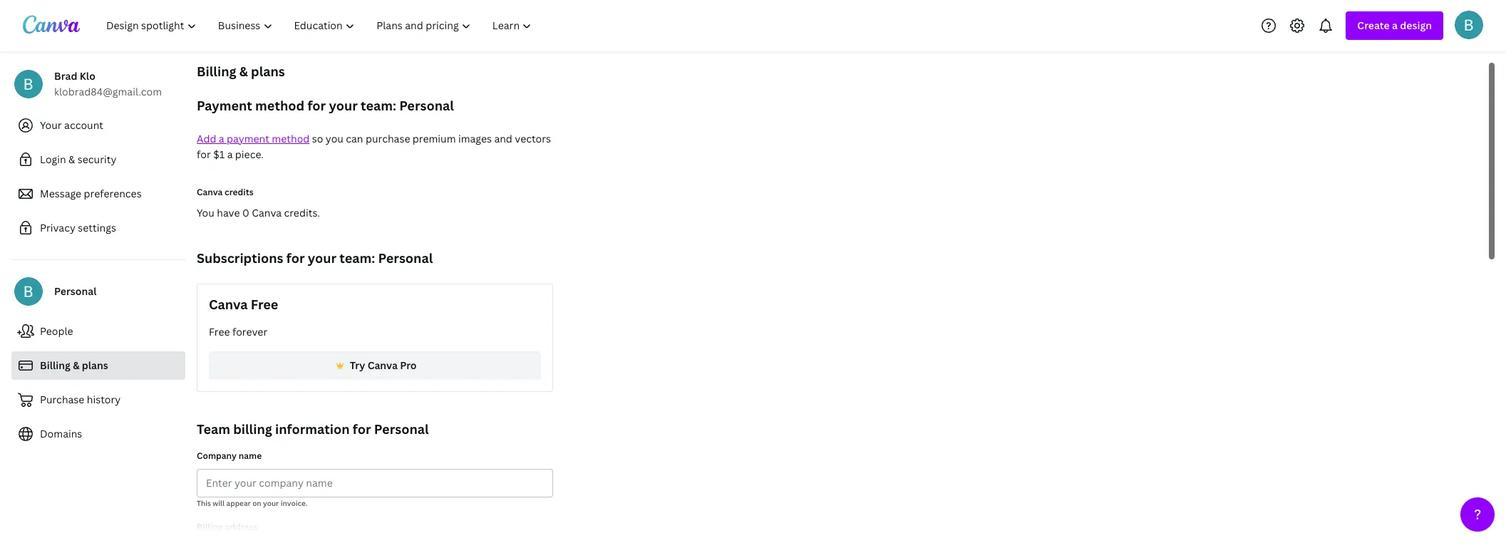 Task type: locate. For each thing, give the bounding box(es) containing it.
invoice.
[[281, 498, 308, 508]]

create a design
[[1358, 19, 1432, 32]]

2 horizontal spatial a
[[1392, 19, 1398, 32]]

0 horizontal spatial a
[[219, 132, 224, 145]]

try
[[350, 359, 365, 372]]

1 vertical spatial free
[[209, 325, 230, 339]]

domains
[[40, 427, 82, 441]]

2 vertical spatial your
[[263, 498, 279, 508]]

0 horizontal spatial free
[[209, 325, 230, 339]]

2 vertical spatial &
[[73, 359, 79, 372]]

plans down people link
[[82, 359, 108, 372]]

your up you
[[329, 97, 358, 114]]

1 vertical spatial billing & plans
[[40, 359, 108, 372]]

for up "so"
[[308, 97, 326, 114]]

1 horizontal spatial free
[[251, 296, 278, 313]]

brad klo image
[[1455, 10, 1484, 39]]

& up payment
[[239, 63, 248, 80]]

payment method for your team: personal
[[197, 97, 454, 114]]

method up add a payment method link
[[255, 97, 305, 114]]

0 vertical spatial method
[[255, 97, 305, 114]]

personal
[[399, 97, 454, 114], [378, 250, 433, 267], [54, 284, 97, 298], [374, 421, 429, 438]]

message preferences link
[[11, 180, 185, 208]]

a inside dropdown button
[[1392, 19, 1398, 32]]

a for payment
[[219, 132, 224, 145]]

Enter your company name text field
[[206, 470, 544, 497]]

billing up payment
[[197, 63, 236, 80]]

klo
[[80, 69, 95, 83]]

0 vertical spatial a
[[1392, 19, 1398, 32]]

0 vertical spatial plans
[[251, 63, 285, 80]]

canva right try in the left bottom of the page
[[368, 359, 398, 372]]

this
[[197, 498, 211, 508]]

can
[[346, 132, 363, 145]]

for left $1
[[197, 148, 211, 161]]

add a payment method
[[197, 132, 310, 145]]

0
[[242, 206, 249, 220]]

purchase history
[[40, 393, 121, 406]]

forever
[[232, 325, 267, 339]]

canva free
[[209, 296, 278, 313]]

company
[[197, 450, 237, 462]]

& up purchase history
[[73, 359, 79, 372]]

1 horizontal spatial plans
[[251, 63, 285, 80]]

0 vertical spatial your
[[329, 97, 358, 114]]

method left "so"
[[272, 132, 310, 145]]

free forever
[[209, 325, 267, 339]]

free
[[251, 296, 278, 313], [209, 325, 230, 339]]

billing down the this
[[197, 521, 223, 533]]

brad
[[54, 69, 77, 83]]

login & security
[[40, 153, 117, 166]]

your
[[329, 97, 358, 114], [308, 250, 337, 267], [263, 498, 279, 508]]

billing & plans
[[197, 63, 285, 80], [40, 359, 108, 372]]

0 vertical spatial team:
[[361, 97, 396, 114]]

a left "design"
[[1392, 19, 1398, 32]]

$1
[[213, 148, 225, 161]]

1 horizontal spatial billing & plans
[[197, 63, 285, 80]]

people link
[[11, 317, 185, 346]]

purchase
[[40, 393, 84, 406]]

your right "on"
[[263, 498, 279, 508]]

message
[[40, 187, 81, 200]]

will
[[213, 498, 225, 508]]

&
[[239, 63, 248, 80], [69, 153, 75, 166], [73, 359, 79, 372]]

settings
[[78, 221, 116, 235]]

0 vertical spatial &
[[239, 63, 248, 80]]

create a design button
[[1346, 11, 1444, 40]]

a right add
[[219, 132, 224, 145]]

1 horizontal spatial a
[[227, 148, 233, 161]]

free left forever
[[209, 325, 230, 339]]

address
[[225, 521, 258, 533]]

for
[[308, 97, 326, 114], [197, 148, 211, 161], [286, 250, 305, 267], [353, 421, 371, 438]]

a
[[1392, 19, 1398, 32], [219, 132, 224, 145], [227, 148, 233, 161]]

your down credits.
[[308, 250, 337, 267]]

canva
[[197, 186, 223, 198], [252, 206, 282, 220], [209, 296, 248, 313], [368, 359, 398, 372]]

billing
[[197, 63, 236, 80], [40, 359, 70, 372], [197, 521, 223, 533]]

1 vertical spatial a
[[219, 132, 224, 145]]

appear
[[226, 498, 251, 508]]

company name
[[197, 450, 262, 462]]

0 horizontal spatial plans
[[82, 359, 108, 372]]

0 vertical spatial free
[[251, 296, 278, 313]]

account
[[64, 118, 103, 132]]

billing down the "people"
[[40, 359, 70, 372]]

plans up payment
[[251, 63, 285, 80]]

billing & plans up payment
[[197, 63, 285, 80]]

free up forever
[[251, 296, 278, 313]]

brad klo klobrad84@gmail.com
[[54, 69, 162, 98]]

information
[[275, 421, 350, 438]]

privacy settings link
[[11, 214, 185, 242]]

2 vertical spatial a
[[227, 148, 233, 161]]

a right $1
[[227, 148, 233, 161]]

1 vertical spatial &
[[69, 153, 75, 166]]

for down credits.
[[286, 250, 305, 267]]

0 vertical spatial billing & plans
[[197, 63, 285, 80]]

your account link
[[11, 111, 185, 140]]

team
[[197, 421, 230, 438]]

& for the billing & plans link
[[73, 359, 79, 372]]

1 vertical spatial team:
[[340, 250, 375, 267]]

payment
[[227, 132, 269, 145]]

your
[[40, 118, 62, 132]]

add a payment method link
[[197, 132, 310, 145]]

add
[[197, 132, 216, 145]]

0 horizontal spatial billing & plans
[[40, 359, 108, 372]]

billing & plans up purchase history
[[40, 359, 108, 372]]

canva credits
[[197, 186, 254, 198]]

plans
[[251, 63, 285, 80], [82, 359, 108, 372]]

team:
[[361, 97, 396, 114], [340, 250, 375, 267]]

subscriptions for your team: personal
[[197, 250, 433, 267]]

preferences
[[84, 187, 142, 200]]

method
[[255, 97, 305, 114], [272, 132, 310, 145]]

domains link
[[11, 420, 185, 448]]

& right login
[[69, 153, 75, 166]]

canva inside button
[[368, 359, 398, 372]]



Task type: describe. For each thing, give the bounding box(es) containing it.
so you can purchase premium images and vectors for $1 a piece.
[[197, 132, 551, 161]]

and
[[494, 132, 512, 145]]

team billing information for personal
[[197, 421, 429, 438]]

login & security link
[[11, 145, 185, 174]]

1 vertical spatial your
[[308, 250, 337, 267]]

login
[[40, 153, 66, 166]]

a inside so you can purchase premium images and vectors for $1 a piece.
[[227, 148, 233, 161]]

credits.
[[284, 206, 320, 220]]

so
[[312, 132, 323, 145]]

0 vertical spatial billing
[[197, 63, 236, 80]]

billing
[[233, 421, 272, 438]]

try canva pro
[[350, 359, 417, 372]]

1 vertical spatial method
[[272, 132, 310, 145]]

your account
[[40, 118, 103, 132]]

payment
[[197, 97, 252, 114]]

billing & plans link
[[11, 351, 185, 380]]

have
[[217, 206, 240, 220]]

purchase history link
[[11, 386, 185, 414]]

images
[[458, 132, 492, 145]]

security
[[78, 153, 117, 166]]

a for design
[[1392, 19, 1398, 32]]

premium
[[413, 132, 456, 145]]

privacy
[[40, 221, 75, 235]]

canva up free forever
[[209, 296, 248, 313]]

1 vertical spatial billing
[[40, 359, 70, 372]]

you
[[326, 132, 344, 145]]

top level navigation element
[[97, 11, 544, 40]]

history
[[87, 393, 121, 406]]

klobrad84@gmail.com
[[54, 85, 162, 98]]

create
[[1358, 19, 1390, 32]]

credits
[[225, 186, 254, 198]]

for right 'information' on the bottom left of page
[[353, 421, 371, 438]]

billing address
[[197, 521, 258, 533]]

vectors
[[515, 132, 551, 145]]

1 vertical spatial plans
[[82, 359, 108, 372]]

this will appear on your invoice.
[[197, 498, 308, 508]]

you have 0 canva credits.
[[197, 206, 320, 220]]

people
[[40, 324, 73, 338]]

you
[[197, 206, 214, 220]]

pro
[[400, 359, 417, 372]]

for inside so you can purchase premium images and vectors for $1 a piece.
[[197, 148, 211, 161]]

canva right 0
[[252, 206, 282, 220]]

design
[[1400, 19, 1432, 32]]

on
[[252, 498, 261, 508]]

purchase
[[366, 132, 410, 145]]

try canva pro button
[[209, 351, 541, 380]]

& for login & security link
[[69, 153, 75, 166]]

name
[[239, 450, 262, 462]]

privacy settings
[[40, 221, 116, 235]]

message preferences
[[40, 187, 142, 200]]

piece.
[[235, 148, 264, 161]]

subscriptions
[[197, 250, 283, 267]]

canva up you
[[197, 186, 223, 198]]

2 vertical spatial billing
[[197, 521, 223, 533]]



Task type: vqa. For each thing, say whether or not it's contained in the screenshot.
Designs. in Google Photos Add images from Google Photos to your designs.
no



